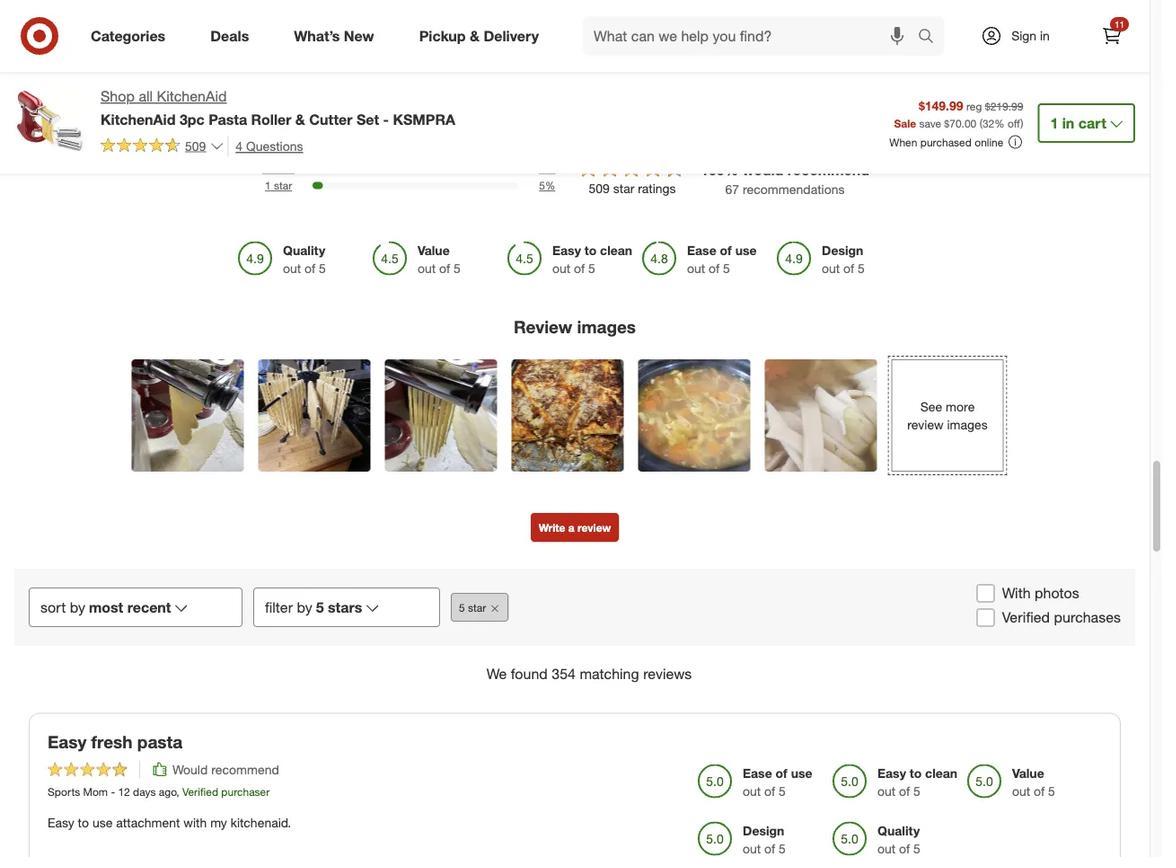 Task type: locate. For each thing, give the bounding box(es) containing it.
1 horizontal spatial by
[[297, 599, 312, 616]]

0 vertical spatial quality
[[283, 243, 326, 258]]

review right a
[[578, 521, 611, 535]]

a
[[569, 521, 575, 535]]

509 for 509 star ratings
[[589, 181, 610, 197]]

1 vertical spatial 1
[[265, 179, 271, 193]]

1 horizontal spatial in
[[1063, 114, 1075, 132]]

0 horizontal spatial clean
[[600, 243, 633, 258]]

5 star button
[[451, 594, 509, 622]]

ease
[[687, 243, 717, 258], [743, 766, 772, 781]]

5 star
[[459, 601, 486, 615]]

-
[[383, 110, 389, 128], [111, 785, 115, 799]]

& up guest
[[470, 27, 480, 45]]

1 easy from the top
[[48, 733, 87, 753]]

1 horizontal spatial value out of 5
[[1013, 766, 1056, 799]]

easy left fresh
[[48, 733, 87, 753]]

1 in cart
[[1051, 114, 1107, 132]]

0 vertical spatial 509
[[185, 138, 206, 153]]

see more review images button
[[892, 360, 1004, 472]]

1 horizontal spatial 509
[[589, 181, 610, 197]]

1 horizontal spatial -
[[383, 110, 389, 128]]

2 vertical spatial use
[[92, 815, 113, 831]]

most
[[89, 599, 123, 616]]

1 star
[[265, 179, 292, 193]]

2 vertical spatial &
[[295, 110, 305, 128]]

3
[[262, 145, 268, 159]]

1 horizontal spatial easy to clean out of 5
[[878, 766, 958, 799]]

0 horizontal spatial 509
[[185, 138, 206, 153]]

0 horizontal spatial value
[[418, 243, 450, 258]]

0 horizontal spatial easy to clean out of 5
[[553, 243, 633, 276]]

by right filter
[[297, 599, 312, 616]]

0 vertical spatial value out of 5
[[418, 243, 461, 276]]

1 horizontal spatial design
[[822, 243, 864, 258]]

see more review images
[[908, 399, 988, 433]]

% down 2 % on the left top
[[545, 179, 556, 193]]

by right 'sort'
[[70, 599, 85, 616]]

1 vertical spatial in
[[1063, 114, 1075, 132]]

2 horizontal spatial to
[[910, 766, 922, 781]]

in right sign
[[1041, 28, 1050, 44]]

509 down '3pc'
[[185, 138, 206, 153]]

2
[[262, 162, 268, 176], [539, 162, 545, 176]]

2 horizontal spatial star
[[614, 181, 635, 197]]

1 vertical spatial images
[[948, 417, 988, 433]]

& right 5 stars
[[295, 110, 305, 128]]

verified right ,
[[182, 785, 218, 799]]

clean
[[600, 243, 633, 258], [926, 766, 958, 781]]

1 vertical spatial 509
[[589, 181, 610, 197]]

easy to use attachment with my kitchenaid.
[[48, 815, 291, 831]]

in left cart
[[1063, 114, 1075, 132]]

0 horizontal spatial to
[[78, 815, 89, 831]]

pickup & delivery link
[[404, 16, 562, 56]]

reviews
[[644, 666, 692, 683]]

1 horizontal spatial recommend
[[788, 161, 870, 179]]

1 right ) on the right
[[1051, 114, 1059, 132]]

easy fresh pasta
[[48, 733, 183, 753]]

- right set
[[383, 110, 389, 128]]

ratings
[[515, 49, 591, 74]]

0 vertical spatial kitchenaid
[[157, 88, 227, 105]]

0 horizontal spatial recommend
[[211, 762, 279, 778]]

0 vertical spatial clean
[[600, 243, 633, 258]]

recommend up recommendations
[[788, 161, 870, 179]]

$
[[945, 116, 950, 130]]

verified down the 'with'
[[1003, 609, 1051, 627]]

1 horizontal spatial design out of 5
[[822, 243, 865, 276]]

sign in
[[1012, 28, 1050, 44]]

1 horizontal spatial star
[[468, 601, 486, 615]]

1 vertical spatial design
[[743, 823, 785, 839]]

1 horizontal spatial clean
[[926, 766, 958, 781]]

guest review image 1 of 12, zoom in image
[[132, 360, 244, 472]]

0 vertical spatial use
[[736, 243, 757, 258]]

0 horizontal spatial -
[[111, 785, 115, 799]]

1 vertical spatial clean
[[926, 766, 958, 781]]

509 right '5 %'
[[589, 181, 610, 197]]

& right the ratings
[[596, 49, 611, 74]]

deals link
[[195, 16, 272, 56]]

0 horizontal spatial design out of 5
[[743, 823, 786, 857]]

1 vertical spatial easy
[[48, 815, 74, 831]]

images right review
[[577, 317, 636, 338]]

verified
[[1003, 609, 1051, 627], [182, 785, 218, 799]]

0 vertical spatial verified
[[1003, 609, 1051, 627]]

1 vertical spatial verified
[[182, 785, 218, 799]]

easy down sports
[[48, 815, 74, 831]]

review inside write a review button
[[578, 521, 611, 535]]

roller
[[251, 110, 291, 128]]

1 vertical spatial quality out of 5
[[878, 823, 921, 857]]

4
[[236, 138, 243, 154]]

% inside $149.99 reg $219.99 sale save $ 70.00 ( 32 % off )
[[995, 116, 1005, 130]]

5
[[262, 111, 268, 125], [539, 179, 545, 193], [319, 261, 326, 276], [454, 261, 461, 276], [589, 261, 596, 276], [723, 261, 730, 276], [858, 261, 865, 276], [316, 599, 324, 616], [459, 601, 465, 615], [779, 784, 786, 799], [914, 784, 921, 799], [1049, 784, 1056, 799], [779, 841, 786, 857], [914, 841, 921, 857]]

by
[[70, 599, 85, 616], [297, 599, 312, 616]]

0 vertical spatial to
[[585, 243, 597, 258]]

1 horizontal spatial 1
[[1051, 114, 1059, 132]]

images down more on the right
[[948, 417, 988, 433]]

0 horizontal spatial by
[[70, 599, 85, 616]]

use
[[736, 243, 757, 258], [791, 766, 813, 781], [92, 815, 113, 831]]

2 easy from the top
[[48, 815, 74, 831]]

1 horizontal spatial to
[[585, 243, 597, 258]]

- left 12
[[111, 785, 115, 799]]

new
[[344, 27, 374, 45]]

cart
[[1079, 114, 1107, 132]]

set
[[357, 110, 379, 128]]

0 horizontal spatial easy
[[553, 243, 581, 258]]

easy
[[553, 243, 581, 258], [878, 766, 907, 781]]

1 horizontal spatial 2
[[539, 162, 545, 176]]

what's new link
[[279, 16, 397, 56]]

see
[[921, 399, 943, 415]]

guest review image 2 of 12, zoom in image
[[258, 360, 371, 472]]

1 horizontal spatial verified
[[1003, 609, 1051, 627]]

0 horizontal spatial star
[[274, 179, 292, 193]]

more
[[946, 399, 975, 415]]

star for 1
[[274, 179, 292, 193]]

1 vertical spatial ease of use out of 5
[[743, 766, 813, 799]]

2 up '5 %'
[[539, 162, 545, 176]]

star
[[274, 179, 292, 193], [614, 181, 635, 197], [468, 601, 486, 615]]

0 horizontal spatial 2
[[262, 162, 268, 176]]

4 questions
[[236, 138, 303, 154]]

review inside the see more review images
[[908, 417, 944, 433]]

% up '5 %'
[[545, 162, 556, 176]]

1 vertical spatial easy
[[878, 766, 907, 781]]

in for sign
[[1041, 28, 1050, 44]]

1 vertical spatial design out of 5
[[743, 823, 786, 857]]

value
[[418, 243, 450, 258], [1013, 766, 1045, 781]]

out
[[283, 261, 301, 276], [418, 261, 436, 276], [553, 261, 571, 276], [687, 261, 706, 276], [822, 261, 840, 276], [743, 784, 761, 799], [878, 784, 896, 799], [1013, 784, 1031, 799], [743, 841, 761, 857], [878, 841, 896, 857]]

to
[[585, 243, 597, 258], [910, 766, 922, 781], [78, 815, 89, 831]]

% for 5
[[545, 179, 556, 193]]

all
[[139, 88, 153, 105]]

1 vertical spatial quality
[[878, 823, 920, 839]]

easy for easy fresh pasta
[[48, 733, 87, 753]]

shop all kitchenaid kitchenaid 3pc pasta roller & cutter set - ksmpra
[[101, 88, 456, 128]]

1 vertical spatial -
[[111, 785, 115, 799]]

of
[[720, 243, 732, 258], [305, 261, 316, 276], [440, 261, 450, 276], [574, 261, 585, 276], [709, 261, 720, 276], [844, 261, 855, 276], [776, 766, 788, 781], [765, 784, 776, 799], [900, 784, 910, 799], [1034, 784, 1045, 799], [765, 841, 776, 857], [900, 841, 910, 857]]

2 2 from the left
[[539, 162, 545, 176]]

$149.99 reg $219.99 sale save $ 70.00 ( 32 % off )
[[895, 97, 1024, 130]]

review down see
[[908, 417, 944, 433]]

0 horizontal spatial 1
[[265, 179, 271, 193]]

star inside button
[[468, 601, 486, 615]]

)
[[1021, 116, 1024, 130]]

1 vertical spatial kitchenaid
[[101, 110, 176, 128]]

1 vertical spatial review
[[578, 521, 611, 535]]

0 vertical spatial review
[[908, 417, 944, 433]]

0 vertical spatial ease
[[687, 243, 717, 258]]

0 vertical spatial value
[[418, 243, 450, 258]]

1 vertical spatial &
[[596, 49, 611, 74]]

0 vertical spatial easy to clean out of 5
[[553, 243, 633, 276]]

0 horizontal spatial &
[[295, 110, 305, 128]]

1 vertical spatial value
[[1013, 766, 1045, 781]]

easy to clean out of 5
[[553, 243, 633, 276], [878, 766, 958, 799]]

1 vertical spatial use
[[791, 766, 813, 781]]

509
[[185, 138, 206, 153], [589, 181, 610, 197]]

categories
[[91, 27, 166, 45]]

1 horizontal spatial &
[[470, 27, 480, 45]]

1 by from the left
[[70, 599, 85, 616]]

1 horizontal spatial ease
[[743, 766, 772, 781]]

1 vertical spatial ease
[[743, 766, 772, 781]]

we found 354 matching reviews
[[487, 666, 692, 683]]

% up 67
[[725, 161, 739, 179]]

1 vertical spatial recommend
[[211, 762, 279, 778]]

0 horizontal spatial quality
[[283, 243, 326, 258]]

0 horizontal spatial quality out of 5
[[283, 243, 326, 276]]

purchases
[[1055, 609, 1121, 627]]

1 horizontal spatial images
[[948, 417, 988, 433]]

%
[[995, 116, 1005, 130], [725, 161, 739, 179], [545, 162, 556, 176], [545, 179, 556, 193]]

found
[[511, 666, 548, 683]]

% inside 100 % would recommend 67 recommendations
[[725, 161, 739, 179]]

sign
[[1012, 28, 1037, 44]]

star for 5
[[468, 601, 486, 615]]

0 horizontal spatial verified
[[182, 785, 218, 799]]

2 horizontal spatial use
[[791, 766, 813, 781]]

recommend up the purchaser
[[211, 762, 279, 778]]

0 vertical spatial in
[[1041, 28, 1050, 44]]

0 horizontal spatial images
[[577, 317, 636, 338]]

write a review
[[539, 521, 611, 535]]

star for 509
[[614, 181, 635, 197]]

0 vertical spatial quality out of 5
[[283, 243, 326, 276]]

1
[[1051, 114, 1059, 132], [265, 179, 271, 193]]

With photos checkbox
[[977, 585, 995, 603]]

0 vertical spatial recommend
[[788, 161, 870, 179]]

0 vertical spatial design out of 5
[[822, 243, 865, 276]]

0 horizontal spatial in
[[1041, 28, 1050, 44]]

kitchenaid up '3pc'
[[157, 88, 227, 105]]

in inside 'link'
[[1041, 28, 1050, 44]]

kitchenaid down all
[[101, 110, 176, 128]]

images
[[577, 317, 636, 338], [948, 417, 988, 433]]

1 horizontal spatial review
[[908, 417, 944, 433]]

when
[[890, 135, 918, 149]]

design
[[822, 243, 864, 258], [743, 823, 785, 839]]

1 2 from the left
[[262, 162, 268, 176]]

&
[[470, 27, 480, 45], [596, 49, 611, 74], [295, 110, 305, 128]]

0 vertical spatial -
[[383, 110, 389, 128]]

0 vertical spatial 1
[[1051, 114, 1059, 132]]

review
[[908, 417, 944, 433], [578, 521, 611, 535]]

0 vertical spatial easy
[[553, 243, 581, 258]]

5 stars
[[262, 111, 295, 125]]

stars 3 stars
[[262, 128, 295, 159]]

1 for 1 star
[[265, 179, 271, 193]]

1 vertical spatial to
[[910, 766, 922, 781]]

2 by from the left
[[297, 599, 312, 616]]

1 horizontal spatial value
[[1013, 766, 1045, 781]]

% left 'off'
[[995, 116, 1005, 130]]

with photos
[[1003, 585, 1080, 603]]

stars
[[271, 111, 295, 125], [271, 128, 295, 142], [271, 145, 295, 159], [271, 162, 295, 176], [328, 599, 363, 616]]

2 down 3
[[262, 162, 268, 176]]

1 down 2 stars
[[265, 179, 271, 193]]



Task type: describe. For each thing, give the bounding box(es) containing it.
image of kitchenaid 3pc pasta roller & cutter set - ksmpra image
[[14, 86, 86, 158]]

Verified purchases checkbox
[[977, 609, 995, 627]]

recommendations
[[743, 181, 845, 197]]

5 inside button
[[459, 601, 465, 615]]

5 %
[[539, 179, 556, 193]]

by for sort by
[[70, 599, 85, 616]]

purchaser
[[221, 785, 270, 799]]

guest
[[452, 49, 510, 74]]

0 horizontal spatial use
[[92, 815, 113, 831]]

What can we help you find? suggestions appear below search field
[[583, 16, 923, 56]]

pickup & delivery
[[419, 27, 539, 45]]

we
[[487, 666, 507, 683]]

matching
[[580, 666, 640, 683]]

% for 100
[[725, 161, 739, 179]]

review images
[[514, 317, 636, 338]]

1 in cart for kitchenaid 3pc pasta roller & cutter set - ksmpra element
[[1051, 114, 1107, 132]]

2 for 2 %
[[539, 162, 545, 176]]

review for see more review images
[[908, 417, 944, 433]]

with
[[1003, 585, 1031, 603]]

% for 2
[[545, 162, 556, 176]]

would recommend
[[173, 762, 279, 778]]

pickup
[[419, 27, 466, 45]]

mom
[[83, 785, 108, 799]]

509 star ratings
[[589, 181, 676, 197]]

0 horizontal spatial ease
[[687, 243, 717, 258]]

100
[[701, 161, 725, 179]]

in for 1
[[1063, 114, 1075, 132]]

recent
[[127, 599, 171, 616]]

4 questions link
[[228, 136, 303, 156]]

ratings
[[638, 181, 676, 197]]

recommend inside 100 % would recommend 67 recommendations
[[788, 161, 870, 179]]

1 horizontal spatial easy
[[878, 766, 907, 781]]

guest review image 5 of 12, zoom in image
[[638, 360, 751, 472]]

search button
[[910, 16, 953, 59]]

0 vertical spatial &
[[470, 27, 480, 45]]

sort by most recent
[[40, 599, 171, 616]]

filter by 5 stars
[[265, 599, 363, 616]]

days
[[133, 785, 156, 799]]

354
[[552, 666, 576, 683]]

reviews
[[616, 49, 699, 74]]

0 vertical spatial design
[[822, 243, 864, 258]]

2 %
[[539, 162, 556, 176]]

1 horizontal spatial quality
[[878, 823, 920, 839]]

kitchenaid.
[[231, 815, 291, 831]]

save
[[920, 116, 942, 130]]

pasta
[[137, 733, 183, 753]]

what's
[[294, 27, 340, 45]]

photos
[[1035, 585, 1080, 603]]

reg
[[967, 99, 983, 113]]

off
[[1008, 116, 1021, 130]]

0 vertical spatial images
[[577, 317, 636, 338]]

guest review image 4 of 12, zoom in image
[[512, 360, 624, 472]]

11
[[1115, 18, 1125, 30]]

by for filter by
[[297, 599, 312, 616]]

& inside "shop all kitchenaid kitchenaid 3pc pasta roller & cutter set - ksmpra"
[[295, 110, 305, 128]]

sort
[[40, 599, 66, 616]]

sign in link
[[966, 16, 1078, 56]]

509 for 509
[[185, 138, 206, 153]]

stars up 2 stars
[[271, 145, 295, 159]]

stars up stars 3 stars
[[271, 111, 295, 125]]

categories link
[[75, 16, 188, 56]]

70.00
[[950, 116, 977, 130]]

12
[[118, 785, 130, 799]]

3pc
[[180, 110, 205, 128]]

509 link
[[101, 136, 224, 157]]

1 horizontal spatial quality out of 5
[[878, 823, 921, 857]]

my
[[210, 815, 227, 831]]

review for write a review
[[578, 521, 611, 535]]

(
[[980, 116, 983, 130]]

review
[[514, 317, 573, 338]]

1 horizontal spatial use
[[736, 243, 757, 258]]

what's new
[[294, 27, 374, 45]]

images inside the see more review images
[[948, 417, 988, 433]]

2 vertical spatial to
[[78, 815, 89, 831]]

1 vertical spatial easy to clean out of 5
[[878, 766, 958, 799]]

,
[[176, 785, 179, 799]]

guest review image 3 of 12, zoom in image
[[385, 360, 497, 472]]

sports mom - 12 days ago , verified purchaser
[[48, 785, 270, 799]]

0 horizontal spatial design
[[743, 823, 785, 839]]

0 horizontal spatial value out of 5
[[418, 243, 461, 276]]

would
[[173, 762, 208, 778]]

1 vertical spatial value out of 5
[[1013, 766, 1056, 799]]

purchased
[[921, 135, 972, 149]]

2 horizontal spatial &
[[596, 49, 611, 74]]

attachment
[[116, 815, 180, 831]]

deals
[[210, 27, 249, 45]]

easy for easy to use attachment with my kitchenaid.
[[48, 815, 74, 831]]

search
[[910, 29, 953, 46]]

11 link
[[1093, 16, 1132, 56]]

2 for 2 stars
[[262, 162, 268, 176]]

would
[[743, 161, 784, 179]]

ago
[[159, 785, 176, 799]]

0 vertical spatial ease of use out of 5
[[687, 243, 757, 276]]

write a review button
[[531, 514, 619, 542]]

stars up 1 star
[[271, 162, 295, 176]]

sports
[[48, 785, 80, 799]]

$219.99
[[986, 99, 1024, 113]]

delivery
[[484, 27, 539, 45]]

1 for 1 in cart
[[1051, 114, 1059, 132]]

stars right filter
[[328, 599, 363, 616]]

guest ratings & reviews
[[452, 49, 699, 74]]

67
[[726, 181, 740, 197]]

verified purchases
[[1003, 609, 1121, 627]]

- inside "shop all kitchenaid kitchenaid 3pc pasta roller & cutter set - ksmpra"
[[383, 110, 389, 128]]

shop
[[101, 88, 135, 105]]

filter
[[265, 599, 293, 616]]

when purchased online
[[890, 135, 1004, 149]]

fresh
[[91, 733, 133, 753]]

stars button
[[259, 127, 564, 143]]

32
[[983, 116, 995, 130]]

pasta
[[209, 110, 247, 128]]

100 % would recommend 67 recommendations
[[701, 161, 870, 197]]

guest review image 6 of 12, zoom in image
[[765, 360, 877, 472]]

sale
[[895, 116, 917, 130]]

2 stars
[[262, 162, 295, 176]]

stars down 5 stars
[[271, 128, 295, 142]]

ksmpra
[[393, 110, 456, 128]]

with
[[184, 815, 207, 831]]

write
[[539, 521, 566, 535]]



Task type: vqa. For each thing, say whether or not it's contained in the screenshot.
2 %
yes



